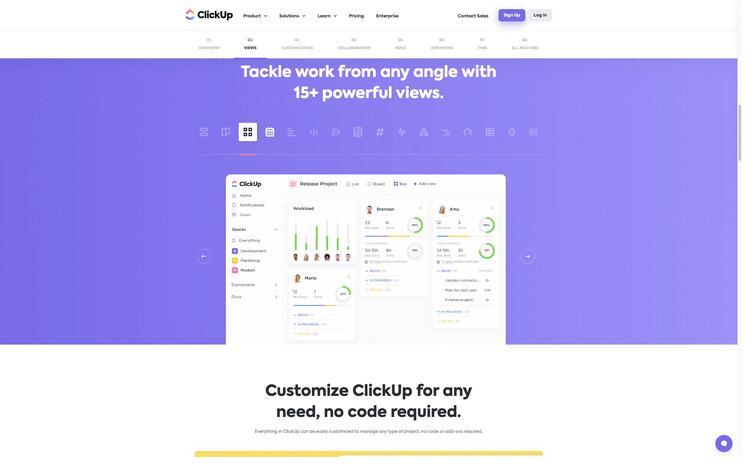 Task type: vqa. For each thing, say whether or not it's contained in the screenshot.


Task type: locate. For each thing, give the bounding box(es) containing it.
need, no code required.
[[277, 406, 462, 421]]

manage
[[360, 430, 378, 434]]

1 horizontal spatial code
[[428, 430, 439, 434]]

code
[[348, 406, 387, 421], [428, 430, 439, 434]]

any down docs
[[381, 65, 410, 80]]

0 horizontal spatial in
[[279, 430, 282, 434]]

solutions button
[[280, 0, 306, 30]]

06.
[[440, 39, 446, 42]]

0 vertical spatial in
[[544, 13, 548, 17]]

any left type
[[379, 430, 387, 434]]

sales
[[478, 14, 489, 18]]

list containing product
[[244, 0, 458, 30]]

clickup up need, no code required.
[[353, 385, 413, 400]]

in for everything
[[279, 430, 282, 434]]

from
[[338, 65, 377, 80]]

angle
[[414, 65, 458, 80]]

code left or
[[428, 430, 439, 434]]

1 horizontal spatial no
[[422, 430, 427, 434]]

1 vertical spatial code
[[428, 430, 439, 434]]

overview
[[199, 46, 220, 50]]

1 horizontal spatial required.
[[465, 430, 483, 434]]

0 horizontal spatial clickup
[[284, 430, 300, 434]]

no right project,
[[422, 430, 427, 434]]

contact sales link
[[458, 0, 489, 30]]

type
[[388, 430, 398, 434]]

time
[[478, 46, 488, 50]]

07.
[[480, 39, 486, 42]]

04.
[[352, 39, 358, 42]]

code up everything in clickup can be easily customized to manage any type         of project, no code or add-ons required.
[[348, 406, 387, 421]]

0 vertical spatial clickup
[[353, 385, 413, 400]]

02.
[[248, 39, 254, 42]]

can
[[301, 430, 309, 434]]

customize
[[266, 385, 349, 400]]

no up the customized
[[324, 406, 344, 421]]

0 vertical spatial required.
[[391, 406, 462, 421]]

add-
[[445, 430, 456, 434]]

no
[[324, 406, 344, 421], [422, 430, 427, 434]]

need,
[[277, 406, 321, 421]]

any for from
[[381, 65, 410, 80]]

clickup left can
[[284, 430, 300, 434]]

any for for
[[443, 385, 473, 400]]

in
[[544, 13, 548, 17], [279, 430, 282, 434]]

0 vertical spatial any
[[381, 65, 410, 80]]

in right everything
[[279, 430, 282, 434]]

main navigation element
[[244, 0, 553, 30]]

2 vertical spatial any
[[379, 430, 387, 434]]

log
[[534, 13, 543, 17]]

required. right ons
[[465, 430, 483, 434]]

log in link
[[529, 9, 553, 21]]

01.
[[207, 39, 212, 42]]

0 horizontal spatial code
[[348, 406, 387, 421]]

0 horizontal spatial no
[[324, 406, 344, 421]]

tackle work from any angle with
[[241, 65, 497, 80]]

customization
[[282, 46, 313, 50]]

1 vertical spatial clickup
[[284, 430, 300, 434]]

1 vertical spatial in
[[279, 430, 282, 434]]

any
[[381, 65, 410, 80], [443, 385, 473, 400], [379, 430, 387, 434]]

15+
[[294, 86, 319, 102]]

1 vertical spatial no
[[422, 430, 427, 434]]

easily
[[316, 430, 328, 434]]

doc image
[[219, 170, 513, 374]]

0 vertical spatial code
[[348, 406, 387, 421]]

product button
[[244, 0, 267, 30]]

1 vertical spatial any
[[443, 385, 473, 400]]

work
[[296, 65, 334, 80]]

views.
[[396, 86, 444, 102]]

list
[[244, 0, 458, 30]]

in right log
[[544, 13, 548, 17]]

required. down the for
[[391, 406, 462, 421]]

required.
[[391, 406, 462, 421], [465, 430, 483, 434]]

clickup
[[353, 385, 413, 400], [284, 430, 300, 434]]

enterprise link
[[377, 0, 399, 30]]

1 horizontal spatial clickup
[[353, 385, 413, 400]]

any right the for
[[443, 385, 473, 400]]

views
[[244, 46, 257, 50]]

1 horizontal spatial in
[[544, 13, 548, 17]]

nested subtasks & checklists image
[[406, 0, 544, 4]]



Task type: describe. For each thing, give the bounding box(es) containing it.
everything
[[255, 430, 278, 434]]

pricing
[[349, 14, 364, 18]]

sign
[[504, 13, 514, 17]]

learn
[[318, 14, 331, 18]]

sign up button
[[499, 9, 526, 21]]

product
[[244, 14, 261, 18]]

05.
[[399, 39, 404, 42]]

contact
[[458, 14, 477, 18]]

0 vertical spatial no
[[324, 406, 344, 421]]

powerful
[[323, 86, 393, 102]]

08.
[[523, 39, 529, 42]]

all features
[[512, 46, 539, 50]]

enterprise
[[377, 14, 399, 18]]

be
[[310, 430, 315, 434]]

up
[[515, 13, 521, 17]]

reporting
[[432, 46, 454, 50]]

collaboration
[[338, 46, 371, 50]]

solutions
[[280, 14, 300, 18]]

ons
[[456, 430, 464, 434]]

all
[[512, 46, 519, 50]]

for
[[417, 385, 440, 400]]

contact sales
[[458, 14, 489, 18]]

1 vertical spatial required.
[[465, 430, 483, 434]]

everything in clickup can be easily customized to manage any type         of project, no code or add-ons required.
[[255, 430, 483, 434]]

clickapps image
[[334, 452, 554, 458]]

to
[[355, 430, 359, 434]]

15+ powerful views.
[[294, 86, 444, 102]]

box view image
[[219, 170, 513, 370]]

docs
[[396, 46, 407, 50]]

project,
[[404, 430, 421, 434]]

tackle
[[241, 65, 292, 80]]

pricing link
[[349, 0, 364, 30]]

with
[[462, 65, 497, 80]]

0 horizontal spatial required.
[[391, 406, 462, 421]]

features
[[520, 46, 539, 50]]

or
[[440, 430, 444, 434]]

in for log
[[544, 13, 548, 17]]

of
[[399, 430, 403, 434]]

sign up
[[504, 13, 521, 17]]

learn button
[[318, 0, 337, 30]]

customize         clickup for any
[[266, 385, 473, 400]]

03.
[[295, 39, 300, 42]]

log in
[[534, 13, 548, 17]]

customized
[[329, 430, 354, 434]]



